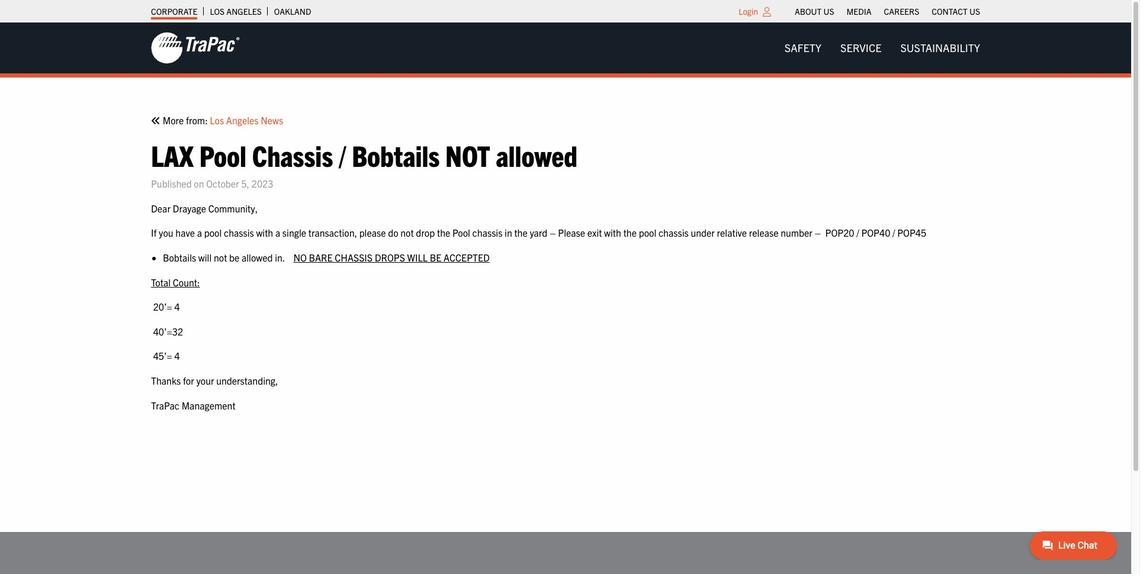 Task type: locate. For each thing, give the bounding box(es) containing it.
trapac management
[[151, 400, 236, 412]]

will
[[198, 252, 212, 264]]

release
[[750, 227, 779, 239]]

a left single
[[276, 227, 280, 239]]

1 vertical spatial allowed
[[242, 252, 273, 264]]

0 horizontal spatial a
[[197, 227, 202, 239]]

1 horizontal spatial the
[[515, 227, 528, 239]]

menu bar
[[789, 3, 987, 20], [776, 36, 990, 60]]

lax pool chassis / bobtails not allowed published on october 5, 2023
[[151, 137, 578, 190]]

0 vertical spatial 4
[[174, 301, 180, 313]]

0 horizontal spatial pool
[[200, 137, 247, 173]]

2 us from the left
[[970, 6, 981, 17]]

2 a from the left
[[276, 227, 280, 239]]

angeles
[[227, 6, 262, 17], [226, 114, 259, 126]]

1 vertical spatial 4
[[174, 350, 180, 362]]

1 vertical spatial bobtails
[[163, 252, 196, 264]]

/ right pop20 at the top right of page
[[857, 227, 860, 239]]

footer
[[0, 533, 1132, 575]]

pool right exit
[[639, 227, 657, 239]]

0 vertical spatial pool
[[200, 137, 247, 173]]

1 horizontal spatial with
[[605, 227, 622, 239]]

0 horizontal spatial not
[[214, 252, 227, 264]]

2 4 from the top
[[174, 350, 180, 362]]

1 vertical spatial angeles
[[226, 114, 259, 126]]

corporate
[[151, 6, 198, 17]]

2023
[[252, 178, 273, 190]]

2 los from the top
[[210, 114, 224, 126]]

sustainability
[[901, 41, 981, 55]]

oakland
[[274, 6, 311, 17]]

los right from:
[[210, 114, 224, 126]]

1 horizontal spatial a
[[276, 227, 280, 239]]

login
[[739, 6, 759, 17]]

0 horizontal spatial us
[[824, 6, 835, 17]]

1 horizontal spatial pool
[[453, 227, 471, 239]]

more from: los angeles news
[[161, 114, 283, 126]]

angeles left oakland link
[[227, 6, 262, 17]]

october
[[206, 178, 239, 190]]

pool up accepted
[[453, 227, 471, 239]]

count:
[[173, 277, 200, 288]]

chassis left in
[[473, 227, 503, 239]]

1 vertical spatial menu bar
[[776, 36, 990, 60]]

1 horizontal spatial us
[[970, 6, 981, 17]]

drop
[[416, 227, 435, 239]]

login link
[[739, 6, 759, 17]]

0 horizontal spatial bobtails
[[163, 252, 196, 264]]

dear
[[151, 203, 171, 214]]

0 horizontal spatial chassis
[[224, 227, 254, 239]]

pool up october
[[200, 137, 247, 173]]

0 vertical spatial allowed
[[496, 137, 578, 173]]

allowed inside the lax pool chassis / bobtails not allowed published on october 5, 2023
[[496, 137, 578, 173]]

pool
[[204, 227, 222, 239], [639, 227, 657, 239]]

pool
[[200, 137, 247, 173], [453, 227, 471, 239]]

not
[[401, 227, 414, 239], [214, 252, 227, 264]]

menu bar containing safety
[[776, 36, 990, 60]]

pop20
[[826, 227, 855, 239]]

us right about
[[824, 6, 835, 17]]

with
[[256, 227, 273, 239], [605, 227, 622, 239]]

0 vertical spatial los
[[210, 6, 225, 17]]

1 the from the left
[[437, 227, 451, 239]]

5,
[[241, 178, 250, 190]]

1 horizontal spatial /
[[857, 227, 860, 239]]

1 horizontal spatial chassis
[[473, 227, 503, 239]]

4
[[174, 301, 180, 313], [174, 350, 180, 362]]

los up corporate image
[[210, 6, 225, 17]]

0 horizontal spatial /
[[339, 137, 346, 173]]

0 horizontal spatial allowed
[[242, 252, 273, 264]]

understanding,
[[216, 375, 278, 387]]

angeles inside lax pool chassis / bobtails not allowed article
[[226, 114, 259, 126]]

0 horizontal spatial with
[[256, 227, 273, 239]]

allowed
[[496, 137, 578, 173], [242, 252, 273, 264]]

contact us
[[932, 6, 981, 17]]

0 vertical spatial angeles
[[227, 6, 262, 17]]

1 vertical spatial los
[[210, 114, 224, 126]]

single
[[283, 227, 306, 239]]

1 los from the top
[[210, 6, 225, 17]]

management
[[182, 400, 236, 412]]

drayage
[[173, 203, 206, 214]]

/
[[339, 137, 346, 173], [857, 227, 860, 239], [893, 227, 896, 239]]

safety link
[[776, 36, 832, 60]]

/ right "pop40"
[[893, 227, 896, 239]]

1 horizontal spatial not
[[401, 227, 414, 239]]

los inside lax pool chassis / bobtails not allowed article
[[210, 114, 224, 126]]

transaction,
[[309, 227, 357, 239]]

4 for 20'= 4
[[174, 301, 180, 313]]

the right exit
[[624, 227, 637, 239]]

chassis up be
[[224, 227, 254, 239]]

no
[[294, 252, 307, 264]]

1 us from the left
[[824, 6, 835, 17]]

chassis
[[224, 227, 254, 239], [473, 227, 503, 239], [659, 227, 689, 239]]

under
[[691, 227, 715, 239]]

us
[[824, 6, 835, 17], [970, 6, 981, 17]]

a right have
[[197, 227, 202, 239]]

0 vertical spatial not
[[401, 227, 414, 239]]

1 chassis from the left
[[224, 227, 254, 239]]

contact
[[932, 6, 968, 17]]

1 pool from the left
[[204, 227, 222, 239]]

2 horizontal spatial chassis
[[659, 227, 689, 239]]

drops
[[375, 252, 405, 264]]

1 horizontal spatial pool
[[639, 227, 657, 239]]

bare
[[309, 252, 333, 264]]

the
[[437, 227, 451, 239], [515, 227, 528, 239], [624, 227, 637, 239]]

total count:
[[151, 277, 200, 288]]

0 vertical spatial bobtails
[[352, 137, 440, 173]]

pop45
[[898, 227, 927, 239]]

contact us link
[[932, 3, 981, 20]]

angeles left news
[[226, 114, 259, 126]]

service
[[841, 41, 882, 55]]

0 horizontal spatial pool
[[204, 227, 222, 239]]

los
[[210, 6, 225, 17], [210, 114, 224, 126]]

a
[[197, 227, 202, 239], [276, 227, 280, 239]]

4 right 20'= on the left bottom of page
[[174, 301, 180, 313]]

1 horizontal spatial bobtails
[[352, 137, 440, 173]]

0 horizontal spatial the
[[437, 227, 451, 239]]

safety
[[785, 41, 822, 55]]

los inside los angeles link
[[210, 6, 225, 17]]

0 vertical spatial menu bar
[[789, 3, 987, 20]]

not left be
[[214, 252, 227, 264]]

menu bar up the service
[[789, 3, 987, 20]]

bobtails inside the lax pool chassis / bobtails not allowed published on october 5, 2023
[[352, 137, 440, 173]]

us right the contact
[[970, 6, 981, 17]]

3 chassis from the left
[[659, 227, 689, 239]]

pool up the will
[[204, 227, 222, 239]]

not right do
[[401, 227, 414, 239]]

published
[[151, 178, 192, 190]]

chassis left under
[[659, 227, 689, 239]]

1 horizontal spatial allowed
[[496, 137, 578, 173]]

the right in
[[515, 227, 528, 239]]

/ right chassis
[[339, 137, 346, 173]]

with right exit
[[605, 227, 622, 239]]

2 horizontal spatial the
[[624, 227, 637, 239]]

with left single
[[256, 227, 273, 239]]

1 4 from the top
[[174, 301, 180, 313]]

thanks
[[151, 375, 181, 387]]

relative
[[717, 227, 747, 239]]

2 horizontal spatial /
[[893, 227, 896, 239]]

menu bar down the careers link
[[776, 36, 990, 60]]

the right drop
[[437, 227, 451, 239]]

if
[[151, 227, 157, 239]]

1 with from the left
[[256, 227, 273, 239]]

about us link
[[795, 3, 835, 20]]

lax pool chassis / bobtails not allowed article
[[151, 113, 981, 488]]

bobtails
[[352, 137, 440, 173], [163, 252, 196, 264]]

los angeles news link
[[210, 113, 283, 128]]

los angeles
[[210, 6, 262, 17]]

in.
[[275, 252, 285, 264]]

4 right 45'=
[[174, 350, 180, 362]]

pop40
[[862, 227, 891, 239]]



Task type: describe. For each thing, give the bounding box(es) containing it.
thanks for your understanding,
[[151, 375, 278, 387]]

in
[[505, 227, 513, 239]]

trapac
[[151, 400, 180, 412]]

on
[[194, 178, 204, 190]]

from:
[[186, 114, 208, 126]]

1 vertical spatial pool
[[453, 227, 471, 239]]

exit
[[588, 227, 602, 239]]

please
[[360, 227, 386, 239]]

if you have a pool chassis with a single transaction, please do not drop the pool chassis in the yard – please exit with the pool chassis under relative release number –  pop20 / pop40 / pop45
[[151, 227, 927, 239]]

will
[[408, 252, 428, 264]]

about us
[[795, 6, 835, 17]]

community,
[[208, 203, 258, 214]]

1 a from the left
[[197, 227, 202, 239]]

us for contact us
[[970, 6, 981, 17]]

more
[[163, 114, 184, 126]]

los angeles link
[[210, 3, 262, 20]]

corporate image
[[151, 31, 240, 65]]

45'= 4
[[151, 350, 180, 362]]

accepted
[[444, 252, 490, 264]]

careers link
[[885, 3, 920, 20]]

bobtails will not be allowed in. no bare chassis drops will be accepted
[[163, 252, 490, 264]]

about
[[795, 6, 822, 17]]

have
[[176, 227, 195, 239]]

40'=
[[153, 326, 172, 338]]

4 for 45'= 4
[[174, 350, 180, 362]]

lax
[[151, 137, 194, 173]]

media
[[847, 6, 872, 17]]

chassis
[[252, 137, 333, 173]]

20'= 4
[[151, 301, 180, 313]]

2 with from the left
[[605, 227, 622, 239]]

total
[[151, 277, 171, 288]]

us for about us
[[824, 6, 835, 17]]

45'=
[[153, 350, 172, 362]]

menu bar containing about us
[[789, 3, 987, 20]]

dear drayage community,
[[151, 203, 258, 214]]

for
[[183, 375, 194, 387]]

news
[[261, 114, 283, 126]]

please
[[559, 227, 586, 239]]

be
[[430, 252, 442, 264]]

service link
[[832, 36, 892, 60]]

–
[[550, 227, 556, 239]]

yard
[[530, 227, 548, 239]]

3 the from the left
[[624, 227, 637, 239]]

corporate link
[[151, 3, 198, 20]]

1 vertical spatial not
[[214, 252, 227, 264]]

32
[[172, 326, 183, 338]]

chassis
[[335, 252, 373, 264]]

your
[[196, 375, 214, 387]]

you
[[159, 227, 173, 239]]

media link
[[847, 3, 872, 20]]

2 pool from the left
[[639, 227, 657, 239]]

sustainability link
[[892, 36, 990, 60]]

2 the from the left
[[515, 227, 528, 239]]

oakland link
[[274, 3, 311, 20]]

number
[[781, 227, 813, 239]]

light image
[[763, 7, 772, 17]]

solid image
[[151, 116, 161, 126]]

40'= 32
[[151, 326, 183, 338]]

/ inside the lax pool chassis / bobtails not allowed published on october 5, 2023
[[339, 137, 346, 173]]

careers
[[885, 6, 920, 17]]

20'=
[[153, 301, 172, 313]]

pool inside the lax pool chassis / bobtails not allowed published on october 5, 2023
[[200, 137, 247, 173]]

2 chassis from the left
[[473, 227, 503, 239]]

be
[[229, 252, 240, 264]]

not
[[446, 137, 491, 173]]

do
[[388, 227, 399, 239]]



Task type: vqa. For each thing, say whether or not it's contained in the screenshot.


